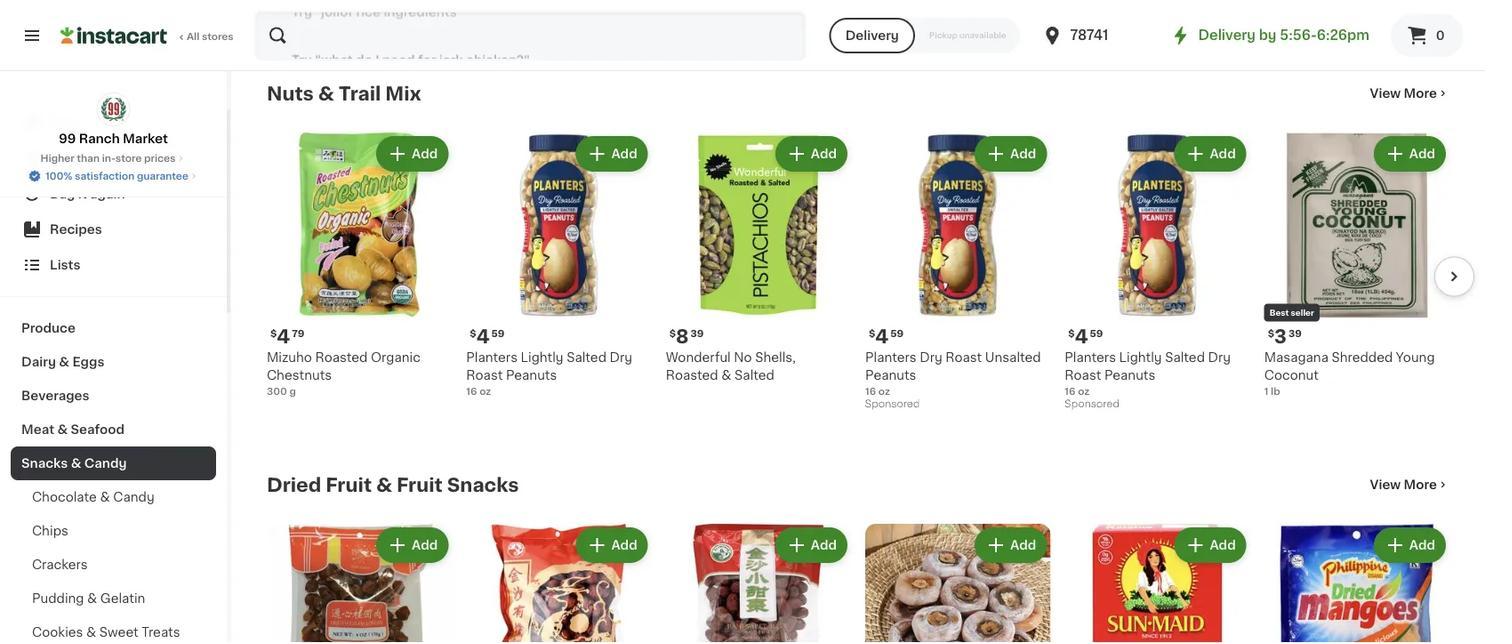 Task type: vqa. For each thing, say whether or not it's contained in the screenshot.
top qfc
no



Task type: locate. For each thing, give the bounding box(es) containing it.
dried
[[267, 475, 321, 494]]

trail
[[339, 84, 381, 103]]

1 horizontal spatial roasted
[[666, 368, 718, 381]]

1 view more link from the top
[[1370, 84, 1450, 102]]

it
[[78, 188, 87, 200]]

2 view more link from the top
[[1370, 476, 1450, 494]]

0 horizontal spatial 16
[[466, 386, 477, 396]]

view more for dried fruit & fruit snacks
[[1370, 478, 1437, 491]]

1 horizontal spatial fruit
[[397, 475, 443, 494]]

1 horizontal spatial salted
[[735, 368, 775, 381]]

sponsored badge image
[[865, 399, 919, 409], [1065, 399, 1119, 409]]

1 $ 4 59 from the left
[[869, 327, 904, 346]]

roasted inside mizuho roasted organic chestnuts 300 g
[[315, 351, 368, 363]]

dairy & eggs link
[[11, 345, 216, 379]]

0 vertical spatial view
[[1370, 87, 1401, 100]]

roasted up chestnuts
[[315, 351, 368, 363]]

0 horizontal spatial 39
[[691, 328, 704, 338]]

1 vertical spatial view more link
[[1370, 476, 1450, 494]]

59
[[890, 328, 904, 338], [491, 328, 505, 338], [1090, 328, 1103, 338]]

view more link for nuts & trail mix
[[1370, 84, 1450, 102]]

& for pudding & gelatin
[[87, 592, 97, 605]]

2 lightly from the left
[[1119, 351, 1162, 363]]

1 horizontal spatial planters
[[865, 351, 917, 363]]

2 more from the top
[[1404, 478, 1437, 491]]

planters lightly salted dry roast peanuts 16 oz
[[466, 351, 632, 396], [1065, 351, 1231, 396]]

roast
[[946, 351, 982, 363], [466, 368, 503, 381], [1065, 368, 1101, 381]]

1 view more from the top
[[1370, 87, 1437, 100]]

salted inside the wonderful no shells, roasted & salted
[[735, 368, 775, 381]]

all
[[187, 32, 199, 41]]

higher than in-store prices link
[[41, 151, 186, 165]]

salted
[[567, 351, 607, 363], [1165, 351, 1205, 363], [735, 368, 775, 381]]

2 view more from the top
[[1370, 478, 1437, 491]]

1 vertical spatial more
[[1404, 478, 1437, 491]]

delivery inside button
[[846, 29, 899, 42]]

39 inside the $ 3 39
[[1289, 328, 1302, 338]]

39 inside $ 8 39
[[691, 328, 704, 338]]

39 for 8
[[691, 328, 704, 338]]

masagana shredded young coconut 1 lb
[[1264, 351, 1435, 396]]

seafood
[[71, 423, 125, 436]]

2 dry from the left
[[610, 351, 632, 363]]

0 vertical spatial more
[[1404, 87, 1437, 100]]

planters inside planters dry roast unsalted peanuts 16 oz
[[865, 351, 917, 363]]

roasted
[[315, 351, 368, 363], [666, 368, 718, 381]]

1 horizontal spatial 59
[[890, 328, 904, 338]]

0 horizontal spatial lightly
[[521, 351, 563, 363]]

39 right "3"
[[1289, 328, 1302, 338]]

lists
[[50, 259, 80, 271]]

3 dry from the left
[[1208, 351, 1231, 363]]

dried fruit & fruit snacks
[[267, 475, 519, 494]]

1 dry from the left
[[920, 351, 942, 363]]

2 4 from the left
[[875, 327, 889, 346]]

guarantee
[[137, 171, 188, 181]]

0 horizontal spatial delivery
[[846, 29, 899, 42]]

dry
[[920, 351, 942, 363], [610, 351, 632, 363], [1208, 351, 1231, 363]]

39
[[691, 328, 704, 338], [1289, 328, 1302, 338]]

1 fruit from the left
[[326, 475, 372, 494]]

0 horizontal spatial planters
[[466, 351, 518, 363]]

fruit
[[326, 475, 372, 494], [397, 475, 443, 494]]

cookies
[[32, 626, 83, 639]]

6:26pm
[[1317, 29, 1370, 42]]

1 horizontal spatial 16
[[865, 386, 876, 396]]

higher than in-store prices
[[41, 153, 176, 163]]

planters
[[865, 351, 917, 363], [466, 351, 518, 363], [1065, 351, 1116, 363]]

3 peanuts from the left
[[1104, 368, 1156, 381]]

2 view from the top
[[1370, 478, 1401, 491]]

more
[[1404, 87, 1437, 100], [1404, 478, 1437, 491]]

2 16 from the left
[[466, 386, 477, 396]]

young
[[1396, 351, 1435, 363]]

nuts & trail mix link
[[267, 83, 421, 104]]

1 vertical spatial roasted
[[666, 368, 718, 381]]

2 horizontal spatial $ 4 59
[[1068, 327, 1103, 346]]

dairy & eggs
[[21, 356, 104, 368]]

1 more from the top
[[1404, 87, 1437, 100]]

more for nuts & trail mix
[[1404, 87, 1437, 100]]

wonderful no shells, roasted & salted
[[666, 351, 796, 381]]

view more for nuts & trail mix
[[1370, 87, 1437, 100]]

1 horizontal spatial planters lightly salted dry roast peanuts 16 oz
[[1065, 351, 1231, 396]]

1 horizontal spatial dry
[[920, 351, 942, 363]]

1 horizontal spatial 39
[[1289, 328, 1302, 338]]

oz inside planters dry roast unsalted peanuts 16 oz
[[879, 386, 890, 396]]

2 sponsored badge image from the left
[[1065, 399, 1119, 409]]

1 oz from the left
[[879, 386, 890, 396]]

100% satisfaction guarantee
[[45, 171, 188, 181]]

item carousel region
[[267, 125, 1475, 446]]

1 vertical spatial candy
[[113, 491, 154, 503]]

more for dried fruit & fruit snacks
[[1404, 478, 1437, 491]]

4
[[277, 327, 290, 346], [875, 327, 889, 346], [476, 327, 490, 346], [1075, 327, 1088, 346]]

unsalted
[[985, 351, 1041, 363]]

2 fruit from the left
[[397, 475, 443, 494]]

delivery
[[1198, 29, 1256, 42], [846, 29, 899, 42]]

1 39 from the left
[[691, 328, 704, 338]]

0 horizontal spatial peanuts
[[506, 368, 557, 381]]

& for meat & seafood
[[57, 423, 68, 436]]

None search field
[[254, 11, 806, 60]]

snacks & candy
[[21, 457, 127, 470]]

100%
[[45, 171, 72, 181]]

16
[[865, 386, 876, 396], [466, 386, 477, 396], [1065, 386, 1076, 396]]

all stores
[[187, 32, 234, 41]]

0 horizontal spatial dry
[[610, 351, 632, 363]]

1 vertical spatial snacks
[[447, 475, 519, 494]]

3
[[1274, 327, 1287, 346]]

0 vertical spatial view more link
[[1370, 84, 1450, 102]]

0 horizontal spatial $ 4 59
[[470, 327, 505, 346]]

crackers link
[[11, 548, 216, 582]]

1 $ from the left
[[270, 328, 277, 338]]

0 vertical spatial roasted
[[315, 351, 368, 363]]

1 planters from the left
[[865, 351, 917, 363]]

roast inside planters dry roast unsalted peanuts 16 oz
[[946, 351, 982, 363]]

shop link
[[11, 105, 216, 141]]

& for dairy & eggs
[[59, 356, 69, 368]]

chocolate & candy
[[32, 491, 154, 503]]

0 horizontal spatial fruit
[[326, 475, 372, 494]]

candy for chocolate & candy
[[113, 491, 154, 503]]

2 39 from the left
[[1289, 328, 1302, 338]]

1 view from the top
[[1370, 87, 1401, 100]]

79
[[292, 328, 304, 338]]

gelatin
[[100, 592, 145, 605]]

peanuts inside planters dry roast unsalted peanuts 16 oz
[[865, 368, 916, 381]]

2 horizontal spatial 16
[[1065, 386, 1076, 396]]

1 16 from the left
[[865, 386, 876, 396]]

1 peanuts from the left
[[865, 368, 916, 381]]

candy
[[84, 457, 127, 470], [113, 491, 154, 503]]

$ 3 39
[[1268, 327, 1302, 346]]

3 $ 4 59 from the left
[[1068, 327, 1103, 346]]

4 $ from the left
[[669, 328, 676, 338]]

39 for 3
[[1289, 328, 1302, 338]]

1 planters lightly salted dry roast peanuts 16 oz from the left
[[466, 351, 632, 396]]

2 horizontal spatial oz
[[1078, 386, 1090, 396]]

1 horizontal spatial roast
[[946, 351, 982, 363]]

1 horizontal spatial snacks
[[447, 475, 519, 494]]

0 vertical spatial view more
[[1370, 87, 1437, 100]]

sweet
[[99, 626, 138, 639]]

$ inside the $ 3 39
[[1268, 328, 1274, 338]]

lb
[[1271, 386, 1280, 396]]

0 horizontal spatial planters lightly salted dry roast peanuts 16 oz
[[466, 351, 632, 396]]

2 horizontal spatial peanuts
[[1104, 368, 1156, 381]]

stores
[[202, 32, 234, 41]]

2 $ from the left
[[869, 328, 875, 338]]

4 4 from the left
[[1075, 327, 1088, 346]]

by
[[1259, 29, 1277, 42]]

39 right 8
[[691, 328, 704, 338]]

1 horizontal spatial oz
[[879, 386, 890, 396]]

& inside 'link'
[[59, 356, 69, 368]]

product group
[[267, 133, 452, 398], [466, 133, 652, 398], [666, 133, 851, 384], [865, 133, 1051, 414], [1065, 133, 1250, 414], [1264, 133, 1450, 398], [267, 524, 452, 643], [466, 524, 652, 643], [666, 524, 851, 643], [865, 524, 1051, 643], [1065, 524, 1250, 643], [1264, 524, 1450, 643]]

& inside the wonderful no shells, roasted & salted
[[721, 368, 731, 381]]

crackers
[[32, 559, 88, 571]]

candy down seafood
[[84, 457, 127, 470]]

0 horizontal spatial roast
[[466, 368, 503, 381]]

add button
[[378, 138, 447, 170], [578, 138, 646, 170], [777, 138, 846, 170], [977, 138, 1045, 170], [1176, 138, 1245, 170], [1376, 138, 1444, 170], [378, 529, 447, 561], [578, 529, 646, 561], [777, 529, 846, 561], [977, 529, 1045, 561], [1176, 529, 1245, 561], [1376, 529, 1444, 561]]

$ inside $ 4 79
[[270, 328, 277, 338]]

1 vertical spatial view more
[[1370, 478, 1437, 491]]

2 horizontal spatial dry
[[1208, 351, 1231, 363]]

$ inside $ 8 39
[[669, 328, 676, 338]]

0 vertical spatial snacks
[[21, 457, 68, 470]]

2 planters lightly salted dry roast peanuts 16 oz from the left
[[1065, 351, 1231, 396]]

mizuho
[[267, 351, 312, 363]]

beverages
[[21, 390, 89, 402]]

0 horizontal spatial 59
[[491, 328, 505, 338]]

0 horizontal spatial roasted
[[315, 351, 368, 363]]

2 horizontal spatial 59
[[1090, 328, 1103, 338]]

3 planters from the left
[[1065, 351, 1116, 363]]

$
[[270, 328, 277, 338], [869, 328, 875, 338], [470, 328, 476, 338], [669, 328, 676, 338], [1068, 328, 1075, 338], [1268, 328, 1274, 338]]

meat
[[21, 423, 54, 436]]

0 vertical spatial candy
[[84, 457, 127, 470]]

shop
[[50, 117, 83, 129]]

roasted down wonderful
[[666, 368, 718, 381]]

$ 4 59
[[869, 327, 904, 346], [470, 327, 505, 346], [1068, 327, 1103, 346]]

1 horizontal spatial sponsored badge image
[[1065, 399, 1119, 409]]

in-
[[102, 153, 116, 163]]

1 horizontal spatial lightly
[[1119, 351, 1162, 363]]

best
[[1270, 308, 1289, 316]]

6 $ from the left
[[1268, 328, 1274, 338]]

product group containing 3
[[1264, 133, 1450, 398]]

add
[[412, 148, 438, 160], [611, 148, 637, 160], [811, 148, 837, 160], [1010, 148, 1036, 160], [1210, 148, 1236, 160], [1409, 148, 1435, 160], [412, 539, 438, 551], [611, 539, 637, 551], [811, 539, 837, 551], [1010, 539, 1036, 551], [1210, 539, 1236, 551], [1409, 539, 1435, 551]]

view more
[[1370, 87, 1437, 100], [1370, 478, 1437, 491]]

2 horizontal spatial planters
[[1065, 351, 1116, 363]]

instacart logo image
[[60, 25, 167, 46]]

1 4 from the left
[[277, 327, 290, 346]]

masagana
[[1264, 351, 1329, 363]]

1 horizontal spatial delivery
[[1198, 29, 1256, 42]]

delivery button
[[830, 18, 915, 53]]

1 vertical spatial view
[[1370, 478, 1401, 491]]

1 horizontal spatial peanuts
[[865, 368, 916, 381]]

market
[[123, 133, 168, 145]]

g
[[290, 386, 296, 396]]

produce link
[[11, 311, 216, 345]]

chocolate
[[32, 491, 97, 503]]

0 horizontal spatial oz
[[480, 386, 491, 396]]

1 horizontal spatial $ 4 59
[[869, 327, 904, 346]]

lightly
[[521, 351, 563, 363], [1119, 351, 1162, 363]]

candy down snacks & candy link at the left bottom
[[113, 491, 154, 503]]

1 sponsored badge image from the left
[[865, 399, 919, 409]]

0 horizontal spatial sponsored badge image
[[865, 399, 919, 409]]



Task type: describe. For each thing, give the bounding box(es) containing it.
organic
[[371, 351, 421, 363]]

99
[[59, 133, 76, 145]]

delivery by 5:56-6:26pm
[[1198, 29, 1370, 42]]

300
[[267, 386, 287, 396]]

planters for the 'sponsored badge' image associated with peanuts
[[1065, 351, 1116, 363]]

5:56-
[[1280, 29, 1317, 42]]

5 $ from the left
[[1068, 328, 1075, 338]]

chocolate & candy link
[[11, 480, 216, 514]]

ranch
[[79, 133, 120, 145]]

$ 4 59 for the 'sponsored badge' image associated with peanuts
[[1068, 327, 1103, 346]]

3 oz from the left
[[1078, 386, 1090, 396]]

3 59 from the left
[[1090, 328, 1103, 338]]

meat & seafood link
[[11, 413, 216, 446]]

prices
[[144, 153, 176, 163]]

0 button
[[1391, 14, 1464, 57]]

& for cookies & sweet treats
[[86, 626, 96, 639]]

deals
[[50, 152, 86, 165]]

8
[[676, 327, 689, 346]]

chestnuts
[[267, 368, 332, 381]]

best seller
[[1270, 308, 1314, 316]]

mizuho roasted organic chestnuts 300 g
[[267, 351, 421, 396]]

planters for the 'sponsored badge' image for 16
[[865, 351, 917, 363]]

pudding & gelatin
[[32, 592, 145, 605]]

beverages link
[[11, 379, 216, 413]]

3 $ from the left
[[470, 328, 476, 338]]

99 ranch market logo image
[[96, 92, 130, 126]]

Search field
[[256, 12, 805, 59]]

coconut
[[1264, 368, 1319, 381]]

& for chocolate & candy
[[100, 491, 110, 503]]

cookies & sweet treats
[[32, 626, 180, 639]]

view for nuts & trail mix
[[1370, 87, 1401, 100]]

candy for snacks & candy
[[84, 457, 127, 470]]

2 $ 4 59 from the left
[[470, 327, 505, 346]]

2 planters from the left
[[466, 351, 518, 363]]

treats
[[142, 626, 180, 639]]

99 ranch market link
[[59, 92, 168, 148]]

sponsored badge image for peanuts
[[1065, 399, 1119, 409]]

1
[[1264, 386, 1269, 396]]

$ 4 59 for the 'sponsored badge' image for 16
[[869, 327, 904, 346]]

1 lightly from the left
[[521, 351, 563, 363]]

chips
[[32, 525, 68, 537]]

all stores link
[[60, 11, 235, 60]]

16 inside planters dry roast unsalted peanuts 16 oz
[[865, 386, 876, 396]]

again
[[90, 188, 125, 200]]

chips link
[[11, 514, 216, 548]]

recipes link
[[11, 212, 216, 247]]

sponsored badge image for 16
[[865, 399, 919, 409]]

lists link
[[11, 247, 216, 283]]

100% satisfaction guarantee button
[[28, 165, 199, 183]]

recipes
[[50, 223, 102, 236]]

delivery for delivery
[[846, 29, 899, 42]]

2 horizontal spatial roast
[[1065, 368, 1101, 381]]

store
[[116, 153, 142, 163]]

product group containing 8
[[666, 133, 851, 384]]

shredded
[[1332, 351, 1393, 363]]

1 59 from the left
[[890, 328, 904, 338]]

buy it again
[[50, 188, 125, 200]]

snacks & candy link
[[11, 446, 216, 480]]

0 horizontal spatial snacks
[[21, 457, 68, 470]]

service type group
[[830, 18, 1021, 53]]

view more link for dried fruit & fruit snacks
[[1370, 476, 1450, 494]]

roasted inside the wonderful no shells, roasted & salted
[[666, 368, 718, 381]]

buy it again link
[[11, 176, 216, 212]]

2 peanuts from the left
[[506, 368, 557, 381]]

99 ranch market
[[59, 133, 168, 145]]

wonderful
[[666, 351, 731, 363]]

& for snacks & candy
[[71, 457, 81, 470]]

nuts & trail mix
[[267, 84, 421, 103]]

2 oz from the left
[[480, 386, 491, 396]]

$ 8 39
[[669, 327, 704, 346]]

than
[[77, 153, 100, 163]]

nuts
[[267, 84, 314, 103]]

3 4 from the left
[[476, 327, 490, 346]]

eggs
[[72, 356, 104, 368]]

buy
[[50, 188, 75, 200]]

& for nuts & trail mix
[[318, 84, 334, 103]]

satisfaction
[[75, 171, 135, 181]]

no
[[734, 351, 752, 363]]

dairy
[[21, 356, 56, 368]]

2 horizontal spatial salted
[[1165, 351, 1205, 363]]

2 59 from the left
[[491, 328, 505, 338]]

pudding & gelatin link
[[11, 582, 216, 615]]

delivery by 5:56-6:26pm link
[[1170, 25, 1370, 46]]

0
[[1436, 29, 1445, 42]]

view for dried fruit & fruit snacks
[[1370, 478, 1401, 491]]

$ 4 79
[[270, 327, 304, 346]]

dry inside planters dry roast unsalted peanuts 16 oz
[[920, 351, 942, 363]]

delivery for delivery by 5:56-6:26pm
[[1198, 29, 1256, 42]]

3 16 from the left
[[1065, 386, 1076, 396]]

deals link
[[11, 141, 216, 176]]

78741 button
[[1042, 11, 1149, 60]]

78741
[[1070, 29, 1108, 42]]

produce
[[21, 322, 76, 334]]

cookies & sweet treats link
[[11, 615, 216, 643]]

seller
[[1291, 308, 1314, 316]]

0 horizontal spatial salted
[[567, 351, 607, 363]]

planters dry roast unsalted peanuts 16 oz
[[865, 351, 1041, 396]]

meat & seafood
[[21, 423, 125, 436]]

shells,
[[755, 351, 796, 363]]



